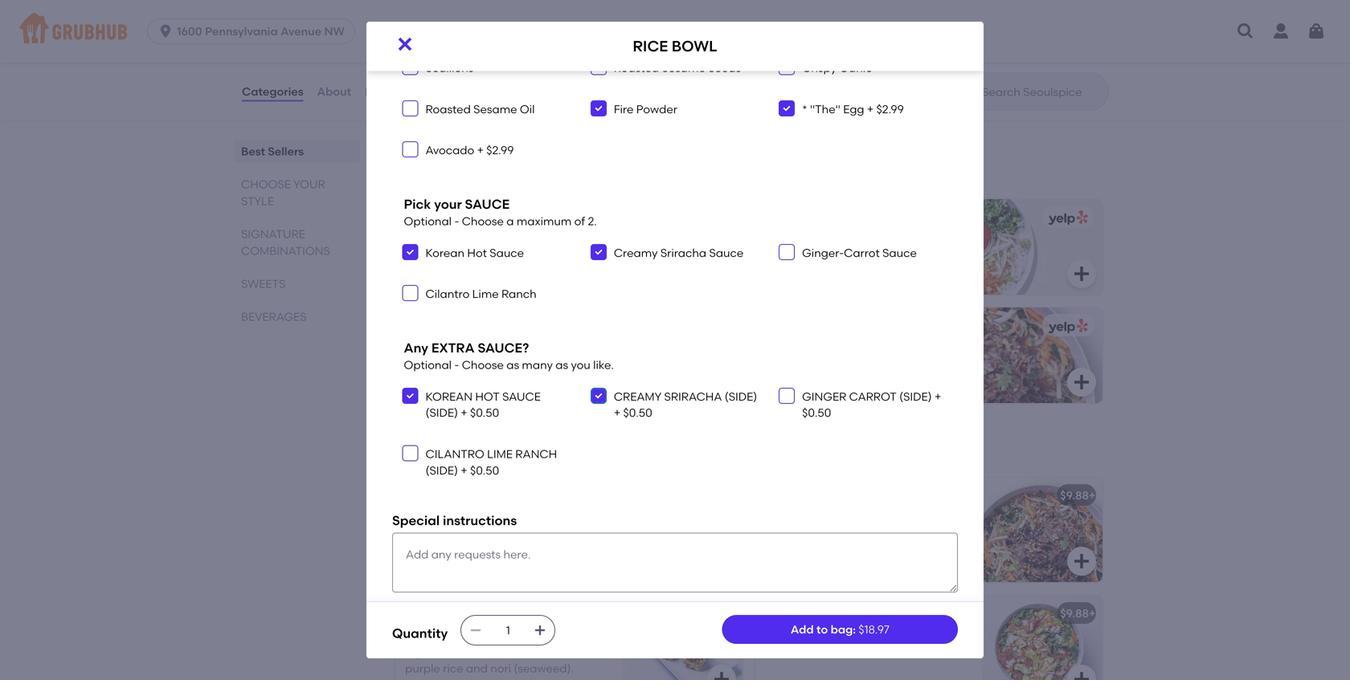 Task type: vqa. For each thing, say whether or not it's contained in the screenshot.
1st Pick
yes



Task type: describe. For each thing, give the bounding box(es) containing it.
$9.88 + for hearty kale and crisp iceberg lettuce.
[[1060, 607, 1096, 621]]

a inside chewy and delicious gluten-free noodles (japchae) made from sweet potato starch, tossed with carrots and kale in a delicious soy-garlic- sesame marinade.
[[827, 564, 835, 578]]

roasted sesame seeds
[[614, 61, 741, 75]]

optional for pick your toppings
[[404, 29, 452, 43]]

style
[[449, 630, 474, 644]]

chewy and delicious gluten-free noodles (japchae) made from sweet potato starch, tossed with carrots and kale in a delicious soy-garlic- sesame marinade.
[[765, 515, 963, 594]]

korean
[[426, 246, 465, 260]]

any
[[404, 340, 428, 356]]

0 horizontal spatial best sellers
[[241, 145, 304, 158]]

with
[[884, 548, 907, 561]]

choose for sauce
[[462, 215, 504, 228]]

about
[[317, 85, 351, 98]]

and inside hearty kale and crisp iceberg lettuce.
[[830, 630, 852, 644]]

salad
[[765, 607, 804, 621]]

first
[[484, 59, 504, 73]]

gluten-
[[881, 515, 920, 529]]

and down potato
[[765, 564, 787, 578]]

white inside perfectly cooked sushi-grade white or purple rice.
[[566, 515, 596, 529]]

0 horizontal spatial sellers
[[268, 145, 304, 158]]

chewy
[[765, 515, 803, 529]]

to
[[817, 623, 828, 637]]

$18.97
[[859, 623, 890, 637]]

hot
[[467, 246, 487, 260]]

sesame
[[765, 580, 808, 594]]

optional for any extra sauce?
[[404, 359, 452, 372]]

- for sauce?
[[454, 359, 459, 372]]

0 vertical spatial choose your style
[[241, 178, 325, 208]]

maximum
[[517, 215, 572, 228]]

sauce for hot
[[502, 390, 541, 404]]

+ $0.50 for korean
[[458, 406, 499, 420]]

1 vertical spatial $2.99
[[487, 144, 514, 157]]

a inside pick your sauce optional - choose a maximum of 2.
[[507, 215, 514, 228]]

carrot
[[844, 246, 880, 260]]

valid for $5 off
[[439, 59, 465, 73]]

* "the" egg + $2.99
[[802, 102, 904, 116]]

powder
[[636, 102, 678, 116]]

ingredients
[[405, 646, 466, 660]]

1 horizontal spatial style
[[526, 440, 578, 461]]

sauce for korean hot sauce
[[490, 246, 524, 260]]

avenue
[[281, 25, 322, 38]]

roasted for roasted sesame oil
[[426, 102, 471, 116]]

sauce for ginger-carrot sauce
[[883, 246, 917, 260]]

or inside $5 off offer valid on first orders of $25 or more.
[[408, 76, 419, 89]]

"the"
[[810, 102, 841, 116]]

best down the see
[[392, 148, 429, 169]]

cilantro lime ranch (side)
[[426, 448, 557, 478]]

cilantro
[[426, 287, 470, 301]]

tossed
[[845, 548, 881, 561]]

salad image
[[982, 596, 1103, 681]]

svg image inside "1600 pennsylvania avenue nw" button
[[158, 23, 174, 39]]

valid for $10 off
[[728, 59, 754, 73]]

ginger-
[[802, 246, 844, 260]]

egg
[[843, 102, 865, 116]]

of inside $10 off offer valid on qualifying orders of $50 or more.
[[698, 76, 708, 89]]

$9.88 for salad image
[[1060, 607, 1089, 621]]

$5
[[408, 40, 421, 54]]

beverages
[[241, 310, 307, 324]]

see
[[408, 107, 429, 121]]

choose for toppings
[[462, 29, 504, 43]]

signature combinations
[[241, 227, 330, 258]]

bag:
[[831, 623, 856, 637]]

1600 pennsylvania avenue nw button
[[147, 18, 362, 44]]

$9.88 + for korean-style burrito!  your choice of ingredients wrapped in white or purple rice and nori (seaweed).
[[700, 607, 736, 621]]

crispy garlic
[[802, 61, 873, 75]]

$5 off offer valid on first orders of $25 or more.
[[408, 40, 577, 89]]

free
[[920, 515, 941, 529]]

$0.50 inside ginger carrot (side) + $0.50
[[802, 406, 831, 420]]

perfectly cooked sushi-grade white or purple rice.
[[405, 515, 596, 545]]

$0.50 inside "creamy sriracha (side) + $0.50"
[[623, 406, 652, 420]]

lime
[[487, 448, 513, 461]]

from
[[903, 531, 928, 545]]

you for pick your toppings
[[571, 29, 591, 43]]

avocado + $2.99
[[426, 144, 514, 157]]

- for toppings
[[454, 29, 459, 43]]

ginger-carrot sauce
[[802, 246, 917, 260]]

best for perfectly cooked sushi-grade white or purple rice.
[[415, 473, 435, 484]]

purple inside the korean-style burrito!  your choice of ingredients wrapped in white or purple rice and nori (seaweed).
[[405, 663, 440, 676]]

pennsylvania
[[205, 25, 278, 38]]

garlic
[[840, 61, 873, 75]]

white inside the korean-style burrito!  your choice of ingredients wrapped in white or purple rice and nori (seaweed).
[[533, 646, 563, 660]]

1 horizontal spatial $2.99
[[877, 102, 904, 116]]

or inside the korean-style burrito!  your choice of ingredients wrapped in white or purple rice and nori (seaweed).
[[566, 646, 577, 660]]

nori
[[490, 663, 511, 676]]

0 vertical spatial your
[[293, 178, 325, 191]]

soy-
[[888, 564, 911, 578]]

0 horizontal spatial choose
[[241, 178, 291, 191]]

pick for pick your sauce
[[404, 197, 431, 212]]

sauce?
[[478, 340, 529, 356]]

see details
[[408, 107, 469, 121]]

1 horizontal spatial best sellers
[[392, 148, 489, 169]]

and up (japchae)
[[805, 515, 827, 529]]

1 vertical spatial your
[[472, 440, 521, 461]]

reviews button
[[364, 63, 411, 121]]

off for $5 off
[[424, 40, 439, 54]]

*
[[802, 102, 807, 116]]

of inside $5 off offer valid on first orders of $25 or more.
[[544, 59, 555, 73]]

sweet
[[931, 531, 963, 545]]

roasted for roasted sesame seeds
[[614, 61, 659, 75]]

on for first
[[467, 59, 481, 73]]

roasted sesame oil
[[426, 102, 535, 116]]

details
[[431, 107, 469, 121]]

sesame for seeds
[[662, 61, 706, 75]]

1600 pennsylvania avenue nw
[[177, 25, 345, 38]]

wrapped
[[469, 646, 518, 660]]

marinade.
[[810, 580, 867, 594]]

starch,
[[805, 548, 842, 561]]

kale inside hearty kale and crisp iceberg lettuce.
[[805, 630, 827, 644]]

cooked
[[456, 515, 496, 529]]

ginger
[[802, 390, 847, 404]]

rice for rice bowl $9.88 +
[[408, 351, 434, 364]]

+ $0.50 for cilantro
[[458, 464, 499, 478]]

any extra sauce? optional - choose as many as you like.
[[404, 340, 614, 372]]

like. for pick your toppings
[[593, 29, 614, 43]]

in inside the korean-style burrito!  your choice of ingredients wrapped in white or purple rice and nori (seaweed).
[[521, 646, 531, 660]]

iceberg
[[883, 630, 925, 644]]

klassic button
[[828, 199, 1103, 295]]

your for toppings
[[434, 11, 462, 27]]

and inside the korean-style burrito!  your choice of ingredients wrapped in white or purple rice and nori (seaweed).
[[466, 663, 488, 676]]

rice
[[443, 663, 463, 676]]

rice bowl $9.88 +
[[408, 351, 472, 383]]

- for sauce
[[454, 215, 459, 228]]

(japchae)
[[811, 531, 865, 545]]

1600
[[177, 25, 202, 38]]

main navigation navigation
[[0, 0, 1350, 63]]

$50
[[711, 76, 731, 89]]

(seaweed).
[[514, 663, 574, 676]]

pick your toppings optional - choose as many as you like.
[[404, 11, 614, 43]]

in inside chewy and delicious gluten-free noodles (japchae) made from sweet potato starch, tossed with carrots and kale in a delicious soy-garlic- sesame marinade.
[[815, 564, 824, 578]]

korean-style burrito!  your choice of ingredients wrapped in white or purple rice and nori (seaweed).
[[405, 630, 595, 676]]

made
[[868, 531, 900, 545]]

crisp
[[854, 630, 881, 644]]

add
[[791, 623, 814, 637]]

bowl for rice bowl $9.88 +
[[437, 351, 472, 364]]

signature
[[241, 227, 305, 241]]

lime
[[472, 287, 499, 301]]

+ inside rice bowl $9.88 +
[[436, 370, 443, 383]]

offer for $5
[[408, 59, 436, 73]]

2 yelp image from the top
[[1046, 319, 1088, 334]]

+ inside "creamy sriracha (side) + $0.50"
[[614, 406, 621, 420]]

your for sauce
[[434, 197, 462, 212]]



Task type: locate. For each thing, give the bounding box(es) containing it.
or right $50
[[733, 76, 744, 89]]

2 offer from the left
[[698, 59, 726, 73]]

offer down $5
[[408, 59, 436, 73]]

1 horizontal spatial offer
[[698, 59, 726, 73]]

scallions
[[426, 61, 474, 75]]

0 horizontal spatial on
[[467, 59, 481, 73]]

0 vertical spatial a
[[507, 215, 514, 228]]

many for sauce?
[[522, 359, 553, 372]]

purple inside perfectly cooked sushi-grade white or purple rice.
[[419, 531, 454, 545]]

your
[[518, 630, 542, 644]]

$0.50 down lime
[[470, 464, 499, 478]]

your
[[293, 178, 325, 191], [472, 440, 521, 461]]

1 vertical spatial -
[[454, 215, 459, 228]]

pick for pick your toppings
[[404, 11, 431, 27]]

1 horizontal spatial more.
[[747, 76, 779, 89]]

of left $25
[[544, 59, 555, 73]]

0 horizontal spatial sauce
[[490, 246, 524, 260]]

you inside any extra sauce? optional - choose as many as you like.
[[571, 359, 591, 372]]

sauce right carrot
[[883, 246, 917, 260]]

choose your style up signature
[[241, 178, 325, 208]]

svg image
[[158, 23, 174, 39], [395, 35, 415, 54], [782, 62, 792, 72], [782, 103, 792, 113], [594, 247, 604, 257], [406, 289, 415, 298], [406, 449, 415, 459], [1072, 552, 1092, 571], [534, 625, 547, 637], [712, 670, 731, 681], [1072, 670, 1092, 681]]

$9.88 +
[[1060, 489, 1096, 503], [700, 607, 736, 621], [1060, 607, 1096, 621]]

your down korean hot sauce (side)
[[472, 440, 521, 461]]

2 many from the top
[[522, 359, 553, 372]]

2 sauce from the left
[[709, 246, 744, 260]]

orders right first
[[507, 59, 542, 73]]

2 more. from the left
[[747, 76, 779, 89]]

1 on from the left
[[467, 59, 481, 73]]

optional up scallions
[[404, 29, 452, 43]]

1 vertical spatial purple
[[405, 663, 440, 676]]

pick
[[404, 11, 431, 27], [404, 197, 431, 212]]

you
[[571, 29, 591, 43], [571, 359, 591, 372]]

carrots
[[909, 548, 948, 561]]

choose inside pick your toppings optional - choose as many as you like.
[[462, 29, 504, 43]]

2 on from the left
[[757, 59, 771, 73]]

0 horizontal spatial bowl
[[437, 351, 472, 364]]

sauce
[[490, 246, 524, 260], [709, 246, 744, 260], [883, 246, 917, 260]]

1 yelp image from the top
[[1046, 210, 1088, 226]]

- up korean
[[454, 215, 459, 228]]

valid left first
[[439, 59, 465, 73]]

$0.50 down hot
[[470, 406, 499, 420]]

orders up the * "the" egg + $2.99 at right top
[[830, 59, 865, 73]]

0 horizontal spatial style
[[241, 195, 274, 208]]

0 horizontal spatial valid
[[439, 59, 465, 73]]

1 more. from the left
[[422, 76, 454, 89]]

off right $10
[[718, 40, 733, 54]]

purple down ingredients
[[405, 663, 440, 676]]

more. for qualifying
[[747, 76, 779, 89]]

cilantro lime ranch
[[426, 287, 537, 301]]

0 vertical spatial choose
[[241, 178, 291, 191]]

avocado
[[426, 144, 474, 157]]

0 vertical spatial rice
[[633, 37, 668, 55]]

korean-
[[405, 630, 449, 644]]

or up the see
[[408, 76, 419, 89]]

0 vertical spatial many
[[522, 29, 553, 43]]

1 vertical spatial your
[[434, 197, 462, 212]]

1 vertical spatial like.
[[593, 359, 614, 372]]

(side) inside ginger carrot (side) + $0.50
[[900, 390, 932, 404]]

many inside pick your toppings optional - choose as many as you like.
[[522, 29, 553, 43]]

$25
[[558, 59, 577, 73]]

or
[[408, 76, 419, 89], [733, 76, 744, 89], [405, 531, 416, 545], [566, 646, 577, 660]]

orders inside $10 off offer valid on qualifying orders of $50 or more.
[[830, 59, 865, 73]]

sellers down details
[[433, 148, 489, 169]]

$2.99 right egg
[[877, 102, 904, 116]]

optional inside pick your sauce optional - choose a maximum of 2.
[[404, 215, 452, 228]]

oil
[[520, 102, 535, 116]]

off right $5
[[424, 40, 439, 54]]

delicious down tossed
[[837, 564, 885, 578]]

ranch
[[502, 287, 537, 301]]

- up scallions
[[454, 29, 459, 43]]

1 vertical spatial in
[[521, 646, 531, 660]]

1 you from the top
[[571, 29, 591, 43]]

roasted
[[614, 61, 659, 75], [426, 102, 471, 116]]

purple down perfectly
[[419, 531, 454, 545]]

categories
[[242, 85, 304, 98]]

klassic
[[840, 242, 888, 256]]

1 horizontal spatial rice
[[633, 37, 668, 55]]

fire
[[614, 102, 634, 116]]

you inside pick your toppings optional - choose as many as you like.
[[571, 29, 591, 43]]

1 vertical spatial yelp image
[[1046, 319, 1088, 334]]

best seller
[[415, 473, 464, 484]]

lettuce.
[[765, 646, 806, 660]]

2 optional from the top
[[404, 215, 452, 228]]

kale inside chewy and delicious gluten-free noodles (japchae) made from sweet potato starch, tossed with carrots and kale in a delicious soy-garlic- sesame marinade.
[[790, 564, 812, 578]]

2 vertical spatial optional
[[404, 359, 452, 372]]

2 horizontal spatial sauce
[[883, 246, 917, 260]]

1 promo image from the left
[[601, 52, 660, 111]]

2 your from the top
[[434, 197, 462, 212]]

1 vertical spatial roasted
[[426, 102, 471, 116]]

bowl right any
[[437, 351, 472, 364]]

1 vertical spatial choose
[[392, 440, 468, 461]]

sauce right hot on the top left
[[490, 246, 524, 260]]

many
[[522, 29, 553, 43], [522, 359, 553, 372]]

0 vertical spatial purple
[[419, 531, 454, 545]]

$0.50 down ginger
[[802, 406, 831, 420]]

nw
[[324, 25, 345, 38]]

1 horizontal spatial bowl
[[672, 37, 717, 55]]

or inside $10 off offer valid on qualifying orders of $50 or more.
[[733, 76, 744, 89]]

1 pick from the top
[[404, 11, 431, 27]]

0 vertical spatial white
[[566, 515, 596, 529]]

optional inside pick your toppings optional - choose as many as you like.
[[404, 29, 452, 43]]

1 many from the top
[[522, 29, 553, 43]]

- inside pick your sauce optional - choose a maximum of 2.
[[454, 215, 459, 228]]

sesame
[[662, 61, 706, 75], [474, 102, 517, 116]]

garlic-
[[911, 564, 947, 578]]

more. down qualifying
[[747, 76, 779, 89]]

choose down sauce? at the left of the page
[[462, 359, 504, 372]]

best
[[241, 145, 265, 158], [392, 148, 429, 169], [415, 473, 435, 484]]

a
[[507, 215, 514, 228], [827, 564, 835, 578]]

sauce right sriracha
[[709, 246, 744, 260]]

yelp image
[[1046, 210, 1088, 226], [1046, 319, 1088, 334]]

creamy
[[614, 390, 662, 404]]

1 vertical spatial kale
[[805, 630, 827, 644]]

rice up roasted sesame seeds
[[633, 37, 668, 55]]

1 vertical spatial sauce
[[502, 390, 541, 404]]

sauce for your
[[465, 197, 510, 212]]

more. down scallions
[[422, 76, 454, 89]]

$0.50 down creamy
[[623, 406, 652, 420]]

(side) inside "creamy sriracha (side) + $0.50"
[[725, 390, 757, 404]]

2 like. from the top
[[593, 359, 614, 372]]

1 vertical spatial style
[[526, 440, 578, 461]]

0 vertical spatial $2.99
[[877, 102, 904, 116]]

- inside any extra sauce? optional - choose as many as you like.
[[454, 359, 459, 372]]

$9.88
[[408, 370, 436, 383], [1060, 489, 1089, 503], [700, 607, 729, 621], [1060, 607, 1089, 621]]

many down sauce? at the left of the page
[[522, 359, 553, 372]]

choose up 'best seller'
[[392, 440, 468, 461]]

0 vertical spatial style
[[241, 195, 274, 208]]

categories button
[[241, 63, 304, 121]]

or down special
[[405, 531, 416, 545]]

as
[[507, 29, 519, 43], [556, 29, 568, 43], [507, 359, 519, 372], [556, 359, 568, 372]]

1 horizontal spatial sellers
[[433, 148, 489, 169]]

best down categories button
[[241, 145, 265, 158]]

promo image
[[601, 52, 660, 111], [891, 52, 949, 111]]

0 horizontal spatial promo image
[[601, 52, 660, 111]]

sesame for oil
[[474, 102, 517, 116]]

1 vertical spatial white
[[533, 646, 563, 660]]

special
[[392, 513, 440, 529]]

sauce
[[465, 197, 510, 212], [502, 390, 541, 404]]

0 vertical spatial delicious
[[830, 515, 878, 529]]

3 optional from the top
[[404, 359, 452, 372]]

2 off from the left
[[718, 40, 733, 54]]

choose up hot on the top left
[[462, 215, 504, 228]]

sauce inside korean hot sauce (side)
[[502, 390, 541, 404]]

0 vertical spatial sauce
[[465, 197, 510, 212]]

sriracha
[[664, 390, 722, 404]]

+ $0.50 down lime
[[458, 464, 499, 478]]

(side)
[[725, 390, 757, 404], [900, 390, 932, 404], [426, 406, 458, 420], [426, 464, 458, 478]]

2 promo image from the left
[[891, 52, 949, 111]]

$2.99 down roasted sesame oil
[[487, 144, 514, 157]]

offer inside $5 off offer valid on first orders of $25 or more.
[[408, 59, 436, 73]]

Input item quantity number field
[[490, 617, 526, 645]]

1 optional from the top
[[404, 29, 452, 43]]

bowl for rice bowl
[[672, 37, 717, 55]]

0 horizontal spatial orders
[[507, 59, 542, 73]]

choose up signature
[[241, 178, 291, 191]]

sauce inside pick your sauce optional - choose a maximum of 2.
[[465, 197, 510, 212]]

2 vertical spatial choose
[[462, 359, 504, 372]]

on left qualifying
[[757, 59, 771, 73]]

1 offer from the left
[[408, 59, 436, 73]]

$9.88 for korrito image
[[700, 607, 729, 621]]

choose for sauce?
[[462, 359, 504, 372]]

0 vertical spatial optional
[[404, 29, 452, 43]]

1 vertical spatial a
[[827, 564, 835, 578]]

special instructions
[[392, 513, 517, 529]]

2 pick from the top
[[404, 197, 431, 212]]

(side) right carrot
[[900, 390, 932, 404]]

white right grade
[[566, 515, 596, 529]]

your up signature
[[293, 178, 325, 191]]

carrot
[[849, 390, 897, 404]]

orders for first
[[507, 59, 542, 73]]

potato
[[765, 548, 802, 561]]

2 orders from the left
[[830, 59, 865, 73]]

more. for first
[[422, 76, 454, 89]]

pick inside pick your sauce optional - choose a maximum of 2.
[[404, 197, 431, 212]]

sauce up hot on the top left
[[465, 197, 510, 212]]

your up korean
[[434, 197, 462, 212]]

burrito!
[[476, 630, 516, 644]]

1 horizontal spatial sesame
[[662, 61, 706, 75]]

0 horizontal spatial sesame
[[474, 102, 517, 116]]

+ $0.50 down hot
[[458, 406, 499, 420]]

add to bag: $18.97
[[791, 623, 890, 637]]

of left $50
[[698, 76, 708, 89]]

svg image
[[1236, 22, 1256, 41], [1307, 22, 1326, 41], [406, 62, 415, 72], [594, 62, 604, 72], [406, 103, 415, 113], [594, 103, 604, 113], [406, 145, 415, 154], [406, 247, 415, 257], [782, 247, 792, 257], [1072, 264, 1092, 284], [784, 373, 803, 392], [1072, 373, 1092, 392], [406, 391, 415, 401], [594, 391, 604, 401], [782, 391, 792, 401], [470, 625, 482, 637]]

best sellers down categories button
[[241, 145, 304, 158]]

noodles image
[[982, 478, 1103, 583]]

2 choose from the top
[[462, 215, 504, 228]]

1 vertical spatial many
[[522, 359, 553, 372]]

korean hot sauce (side)
[[426, 390, 541, 420]]

1 vertical spatial sesame
[[474, 102, 517, 116]]

- down extra
[[454, 359, 459, 372]]

rice for rice bowl
[[633, 37, 668, 55]]

(side) down cilantro
[[426, 464, 458, 478]]

0 horizontal spatial a
[[507, 215, 514, 228]]

style inside choose your style
[[241, 195, 274, 208]]

extra
[[432, 340, 475, 356]]

kale
[[790, 564, 812, 578], [805, 630, 827, 644]]

see details button
[[408, 100, 469, 129]]

1 vertical spatial pick
[[404, 197, 431, 212]]

0 horizontal spatial more.
[[422, 76, 454, 89]]

of left 2.
[[574, 215, 585, 228]]

2 valid from the left
[[728, 59, 754, 73]]

grade
[[531, 515, 564, 529]]

bowl up roasted sesame seeds
[[672, 37, 717, 55]]

1 horizontal spatial sauce
[[709, 246, 744, 260]]

valid up $50
[[728, 59, 754, 73]]

(side) right sriracha
[[725, 390, 757, 404]]

1 vertical spatial + $0.50
[[458, 464, 499, 478]]

1 vertical spatial rice
[[408, 351, 434, 364]]

0 horizontal spatial white
[[533, 646, 563, 660]]

perfectly
[[405, 515, 453, 529]]

pick your sauce optional - choose a maximum of 2.
[[404, 197, 597, 228]]

optional inside any extra sauce? optional - choose as many as you like.
[[404, 359, 452, 372]]

like. inside any extra sauce? optional - choose as many as you like.
[[593, 359, 614, 372]]

korean
[[426, 390, 473, 404]]

kale up sesame
[[790, 564, 812, 578]]

0 vertical spatial pick
[[404, 11, 431, 27]]

many for toppings
[[522, 29, 553, 43]]

0 horizontal spatial off
[[424, 40, 439, 54]]

1 like. from the top
[[593, 29, 614, 43]]

off
[[424, 40, 439, 54], [718, 40, 733, 54]]

2 vertical spatial -
[[454, 359, 459, 372]]

about button
[[316, 63, 352, 121]]

like. for any extra sauce?
[[593, 359, 614, 372]]

more. inside $10 off offer valid on qualifying orders of $50 or more.
[[747, 76, 779, 89]]

1 off from the left
[[424, 40, 439, 54]]

1 vertical spatial choose your style
[[392, 440, 578, 461]]

best sellers
[[241, 145, 304, 158], [392, 148, 489, 169]]

1 horizontal spatial choose your style
[[392, 440, 578, 461]]

optional for pick your sauce
[[404, 215, 452, 228]]

1 vertical spatial bowl
[[437, 351, 472, 364]]

in
[[815, 564, 824, 578], [521, 646, 531, 660]]

optional down any
[[404, 359, 452, 372]]

seeds
[[708, 61, 741, 75]]

offer inside $10 off offer valid on qualifying orders of $50 or more.
[[698, 59, 726, 73]]

1 horizontal spatial your
[[472, 440, 521, 461]]

off inside $10 off offer valid on qualifying orders of $50 or more.
[[718, 40, 733, 54]]

1 orders from the left
[[507, 59, 542, 73]]

creamy sriracha (side) + $0.50
[[614, 390, 757, 420]]

of right choice
[[584, 630, 595, 644]]

on inside $10 off offer valid on qualifying orders of $50 or more.
[[757, 59, 771, 73]]

1 - from the top
[[454, 29, 459, 43]]

sauce right hot
[[502, 390, 541, 404]]

best left seller
[[415, 473, 435, 484]]

Search Seoulspice search field
[[981, 84, 1104, 100]]

0 vertical spatial yelp image
[[1046, 210, 1088, 226]]

orders for qualifying
[[830, 59, 865, 73]]

your inside pick your toppings optional - choose as many as you like.
[[434, 11, 462, 27]]

1 horizontal spatial promo image
[[891, 52, 949, 111]]

$9.88 for noodles "image"
[[1060, 489, 1089, 503]]

0 vertical spatial you
[[571, 29, 591, 43]]

choose inside pick your sauce optional - choose a maximum of 2.
[[462, 215, 504, 228]]

or inside perfectly cooked sushi-grade white or purple rice.
[[405, 531, 416, 545]]

pick up $5
[[404, 11, 431, 27]]

choice
[[545, 630, 582, 644]]

style up signature
[[241, 195, 274, 208]]

choose your style
[[241, 178, 325, 208], [392, 440, 578, 461]]

1 vertical spatial you
[[571, 359, 591, 372]]

1 horizontal spatial in
[[815, 564, 824, 578]]

in down starch,
[[815, 564, 824, 578]]

creamy
[[614, 246, 658, 260]]

korrito image
[[622, 596, 743, 681]]

0 vertical spatial choose
[[462, 29, 504, 43]]

optional up korean
[[404, 215, 452, 228]]

2 you from the top
[[571, 359, 591, 372]]

sellers down categories button
[[268, 145, 304, 158]]

choose your style up seller
[[392, 440, 578, 461]]

0 horizontal spatial rice
[[408, 351, 434, 364]]

ranch
[[515, 448, 557, 461]]

on inside $5 off offer valid on first orders of $25 or more.
[[467, 59, 481, 73]]

your up scallions
[[434, 11, 462, 27]]

1 horizontal spatial white
[[566, 515, 596, 529]]

0 vertical spatial + $0.50
[[458, 406, 499, 420]]

choose down toppings
[[462, 29, 504, 43]]

pick inside pick your toppings optional - choose as many as you like.
[[404, 11, 431, 27]]

in down your
[[521, 646, 531, 660]]

rice bowl
[[633, 37, 717, 55]]

0 vertical spatial kale
[[790, 564, 812, 578]]

rice inside rice bowl $9.88 +
[[408, 351, 434, 364]]

more. inside $5 off offer valid on first orders of $25 or more.
[[422, 76, 454, 89]]

0 vertical spatial roasted
[[614, 61, 659, 75]]

crispy
[[802, 61, 837, 75]]

3 choose from the top
[[462, 359, 504, 372]]

valid inside $10 off offer valid on qualifying orders of $50 or more.
[[728, 59, 754, 73]]

3 - from the top
[[454, 359, 459, 372]]

off inside $5 off offer valid on first orders of $25 or more.
[[424, 40, 439, 54]]

sauce for creamy sriracha sauce
[[709, 246, 744, 260]]

0 vertical spatial bowl
[[672, 37, 717, 55]]

rice up korean
[[408, 351, 434, 364]]

sweets
[[241, 277, 286, 291]]

1 vertical spatial choose
[[462, 215, 504, 228]]

hot
[[475, 390, 500, 404]]

1 + $0.50 from the top
[[458, 406, 499, 420]]

bowl
[[672, 37, 717, 55], [437, 351, 472, 364]]

sushi-
[[499, 515, 531, 529]]

3 sauce from the left
[[883, 246, 917, 260]]

choose inside any extra sauce? optional - choose as many as you like.
[[462, 359, 504, 372]]

a down starch,
[[827, 564, 835, 578]]

$10 off offer valid on qualifying orders of $50 or more.
[[698, 40, 865, 89]]

- inside pick your toppings optional - choose as many as you like.
[[454, 29, 459, 43]]

hearty kale and crisp iceberg lettuce.
[[765, 630, 925, 660]]

fire powder
[[614, 102, 678, 116]]

offer up $50
[[698, 59, 726, 73]]

many down toppings
[[522, 29, 553, 43]]

1 horizontal spatial on
[[757, 59, 771, 73]]

0 vertical spatial like.
[[593, 29, 614, 43]]

1 valid from the left
[[439, 59, 465, 73]]

you for any extra sauce?
[[571, 359, 591, 372]]

0 horizontal spatial your
[[293, 178, 325, 191]]

-
[[454, 29, 459, 43], [454, 215, 459, 228], [454, 359, 459, 372]]

valid inside $5 off offer valid on first orders of $25 or more.
[[439, 59, 465, 73]]

1 horizontal spatial valid
[[728, 59, 754, 73]]

korean hot sauce
[[426, 246, 524, 260]]

on for qualifying
[[757, 59, 771, 73]]

of inside the korean-style burrito!  your choice of ingredients wrapped in white or purple rice and nori (seaweed).
[[584, 630, 595, 644]]

of inside pick your sauce optional - choose a maximum of 2.
[[574, 215, 585, 228]]

best sellers down "see details" button
[[392, 148, 489, 169]]

like. inside pick your toppings optional - choose as many as you like.
[[593, 29, 614, 43]]

sesame left the oil
[[474, 102, 517, 116]]

1 vertical spatial delicious
[[837, 564, 885, 578]]

pick up korean
[[404, 197, 431, 212]]

2 - from the top
[[454, 215, 459, 228]]

on left first
[[467, 59, 481, 73]]

0 vertical spatial -
[[454, 29, 459, 43]]

2.
[[588, 215, 597, 228]]

quantity
[[392, 626, 448, 642]]

0 horizontal spatial roasted
[[426, 102, 471, 116]]

1 choose from the top
[[462, 29, 504, 43]]

delicious up (japchae)
[[830, 515, 878, 529]]

1 your from the top
[[434, 11, 462, 27]]

1 horizontal spatial choose
[[392, 440, 468, 461]]

white
[[566, 515, 596, 529], [533, 646, 563, 660]]

0 horizontal spatial offer
[[408, 59, 436, 73]]

Special instructions text field
[[392, 533, 958, 593]]

+ inside ginger carrot (side) + $0.50
[[935, 390, 941, 404]]

more.
[[422, 76, 454, 89], [747, 76, 779, 89]]

style right lime
[[526, 440, 578, 461]]

0 vertical spatial your
[[434, 11, 462, 27]]

your inside pick your sauce optional - choose a maximum of 2.
[[434, 197, 462, 212]]

promo image for offer valid on first orders of $25 or more.
[[601, 52, 660, 111]]

$9.88 inside rice bowl $9.88 +
[[408, 370, 436, 383]]

like.
[[593, 29, 614, 43], [593, 359, 614, 372]]

and down wrapped
[[466, 663, 488, 676]]

many inside any extra sauce? optional - choose as many as you like.
[[522, 359, 553, 372]]

off for $10 off
[[718, 40, 733, 54]]

0 vertical spatial sesame
[[662, 61, 706, 75]]

1 horizontal spatial off
[[718, 40, 733, 54]]

rice bowl image
[[622, 478, 743, 583]]

or down choice
[[566, 646, 577, 660]]

1 sauce from the left
[[490, 246, 524, 260]]

rice.
[[457, 531, 480, 545]]

kale left bag:
[[805, 630, 827, 644]]

offer for $10
[[698, 59, 726, 73]]

(side) inside cilantro lime ranch (side)
[[426, 464, 458, 478]]

$10
[[698, 40, 715, 54]]

(side) down korean
[[426, 406, 458, 420]]

0 horizontal spatial choose your style
[[241, 178, 325, 208]]

best for choose your style
[[241, 145, 265, 158]]

a left the maximum
[[507, 215, 514, 228]]

0 vertical spatial in
[[815, 564, 824, 578]]

1 horizontal spatial a
[[827, 564, 835, 578]]

+
[[867, 102, 874, 116], [477, 144, 484, 157], [436, 370, 443, 383], [935, 390, 941, 404], [461, 406, 468, 420], [614, 406, 621, 420], [461, 464, 468, 478], [1089, 489, 1096, 503], [729, 607, 736, 621], [1089, 607, 1096, 621]]

orders inside $5 off offer valid on first orders of $25 or more.
[[507, 59, 542, 73]]

(side) inside korean hot sauce (side)
[[426, 406, 458, 420]]

1 horizontal spatial roasted
[[614, 61, 659, 75]]

2 + $0.50 from the top
[[458, 464, 499, 478]]

1 horizontal spatial orders
[[830, 59, 865, 73]]

1 vertical spatial optional
[[404, 215, 452, 228]]

bowl inside rice bowl $9.88 +
[[437, 351, 472, 364]]

yelp image inside klassic button
[[1046, 210, 1088, 226]]

white up (seaweed).
[[533, 646, 563, 660]]

promo image for offer valid on qualifying orders of $50 or more.
[[891, 52, 949, 111]]

0 horizontal spatial $2.99
[[487, 144, 514, 157]]

sesame down rice bowl
[[662, 61, 706, 75]]

0 horizontal spatial in
[[521, 646, 531, 660]]

and right to
[[830, 630, 852, 644]]



